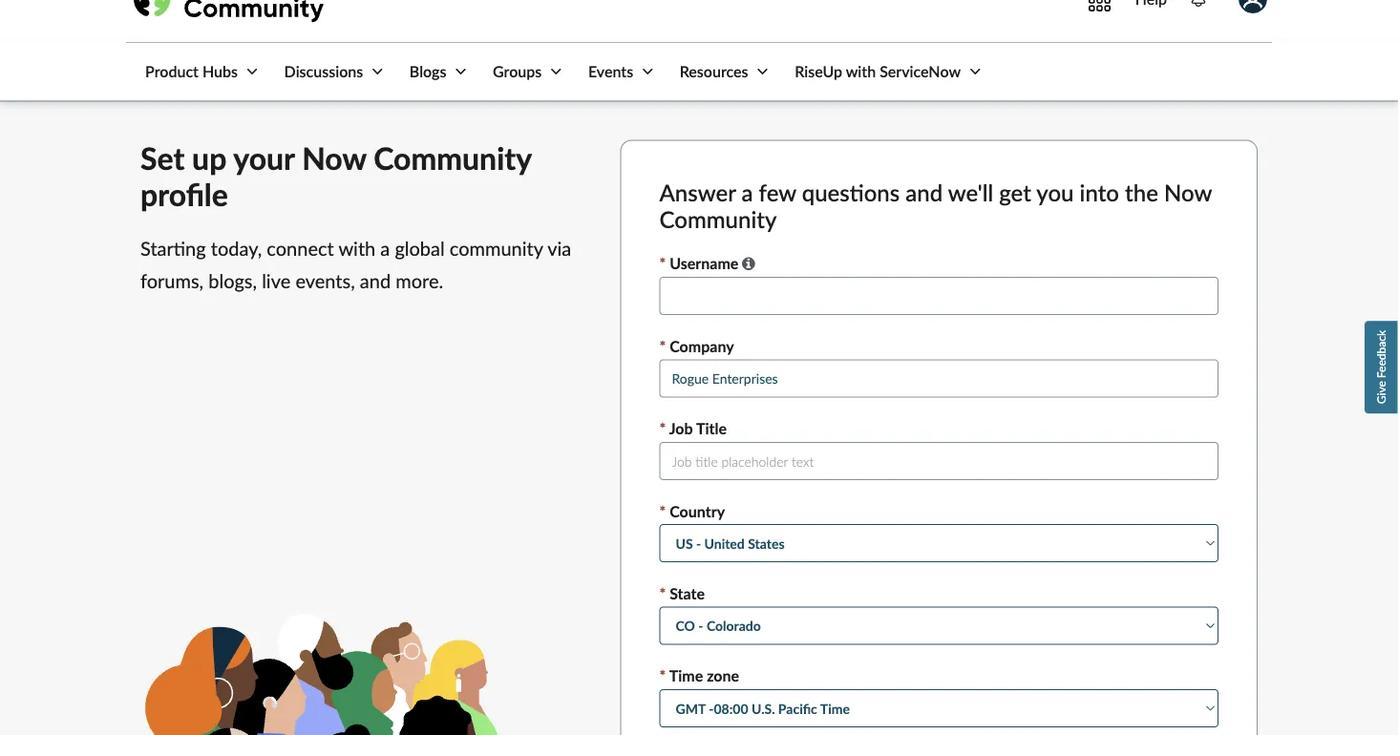 Task type: vqa. For each thing, say whether or not it's contained in the screenshot.
Go to ServiceNow account icon
no



Task type: locate. For each thing, give the bounding box(es) containing it.
1 horizontal spatial with
[[846, 63, 876, 81]]

and left more.
[[360, 270, 391, 293]]

and inside starting today, connect with a global community via forums, blogs, live events, and more.
[[360, 270, 391, 293]]

1 vertical spatial with
[[338, 238, 376, 261]]

community
[[374, 140, 531, 177], [659, 206, 777, 233]]

1 horizontal spatial a
[[742, 179, 753, 206]]

4 * from the top
[[659, 502, 666, 521]]

Company placeholder text text field
[[659, 360, 1219, 398]]

0 horizontal spatial now
[[302, 140, 366, 177]]

6 * from the top
[[659, 667, 666, 686]]

now
[[302, 140, 366, 177], [1164, 179, 1212, 206]]

0 vertical spatial and
[[906, 179, 943, 206]]

0 vertical spatial with
[[846, 63, 876, 81]]

5 * from the top
[[659, 585, 666, 603]]

country
[[670, 502, 725, 521]]

with right "riseup"
[[846, 63, 876, 81]]

blogs,
[[208, 270, 257, 293]]

riseup with servicenow
[[795, 63, 961, 81]]

* left username
[[659, 255, 666, 273]]

few
[[759, 179, 796, 206]]

* state
[[659, 585, 705, 603]]

set
[[140, 140, 185, 177]]

resources
[[680, 63, 748, 81]]

1 * from the top
[[659, 255, 666, 273]]

now right your
[[302, 140, 366, 177]]

* for state
[[659, 585, 666, 603]]

0 horizontal spatial and
[[360, 270, 391, 293]]

now inside answer a few questions and we'll get you into the now community
[[1164, 179, 1212, 206]]

1 horizontal spatial now
[[1164, 179, 1212, 206]]

servicenow
[[880, 63, 961, 81]]

None text field
[[659, 277, 1219, 316]]

1 vertical spatial now
[[1164, 179, 1212, 206]]

* left job
[[659, 420, 666, 438]]

a left "few"
[[742, 179, 753, 206]]

a inside answer a few questions and we'll get you into the now community
[[742, 179, 753, 206]]

a left global
[[380, 238, 390, 261]]

starting today, connect with a global community via forums, blogs, live events, and more.
[[140, 238, 571, 293]]

a
[[742, 179, 753, 206], [380, 238, 390, 261]]

0 vertical spatial a
[[742, 179, 753, 206]]

1 vertical spatial and
[[360, 270, 391, 293]]

* left company
[[659, 337, 666, 356]]

set up your now community profile
[[140, 140, 531, 213]]

with up events,
[[338, 238, 376, 261]]

global
[[395, 238, 445, 261]]

* left time
[[659, 667, 666, 686]]

menu bar
[[126, 43, 985, 100]]

*
[[659, 255, 666, 273], [659, 337, 666, 356], [659, 420, 666, 438], [659, 502, 666, 521], [659, 585, 666, 603], [659, 667, 666, 686]]

Job title placeholder text text field
[[659, 442, 1219, 481]]

questions
[[802, 179, 900, 206]]

1 vertical spatial a
[[380, 238, 390, 261]]

events,
[[295, 270, 355, 293]]

events link
[[569, 43, 657, 100]]

riseup with servicenow link
[[776, 43, 985, 100]]

1 horizontal spatial and
[[906, 179, 943, 206]]

community up username
[[659, 206, 777, 233]]

1 vertical spatial community
[[659, 206, 777, 233]]

now right the
[[1164, 179, 1212, 206]]

live
[[262, 270, 291, 293]]

with
[[846, 63, 876, 81], [338, 238, 376, 261]]

* job title
[[659, 420, 727, 438]]

a inside starting today, connect with a global community via forums, blogs, live events, and more.
[[380, 238, 390, 261]]

3 * from the top
[[659, 420, 666, 438]]

groups
[[493, 63, 542, 81]]

the
[[1125, 179, 1158, 206]]

profile
[[140, 177, 228, 213]]

your
[[233, 140, 295, 177]]

* left state
[[659, 585, 666, 603]]

0 vertical spatial now
[[302, 140, 366, 177]]

events
[[588, 63, 633, 81]]

and left we'll
[[906, 179, 943, 206]]

community down blogs link
[[374, 140, 531, 177]]

connect
[[267, 238, 334, 261]]

get
[[999, 179, 1031, 206]]

zone
[[707, 667, 739, 686]]

with inside "menu bar"
[[846, 63, 876, 81]]

groups link
[[474, 43, 566, 100]]

0 horizontal spatial a
[[380, 238, 390, 261]]

* for time zone
[[659, 667, 666, 686]]

state
[[670, 585, 705, 603]]

* left country
[[659, 502, 666, 521]]

0 horizontal spatial with
[[338, 238, 376, 261]]

2 * from the top
[[659, 337, 666, 356]]

1 horizontal spatial community
[[659, 206, 777, 233]]

0 vertical spatial community
[[374, 140, 531, 177]]

today,
[[211, 238, 262, 261]]

product hubs
[[145, 63, 238, 81]]

and
[[906, 179, 943, 206], [360, 270, 391, 293]]

0 horizontal spatial community
[[374, 140, 531, 177]]



Task type: describe. For each thing, give the bounding box(es) containing it.
time
[[669, 667, 703, 686]]

product
[[145, 63, 199, 81]]

starting
[[140, 238, 206, 261]]

community
[[450, 238, 543, 261]]

via
[[547, 238, 571, 261]]

product hubs link
[[126, 43, 262, 100]]

into
[[1080, 179, 1119, 206]]

resources link
[[661, 43, 772, 100]]

job
[[669, 420, 693, 438]]

riseup
[[795, 63, 842, 81]]

community inside answer a few questions and we'll get you into the now community
[[659, 206, 777, 233]]

up
[[192, 140, 227, 177]]

company
[[670, 337, 734, 356]]

answer
[[659, 179, 736, 206]]

* username
[[659, 255, 739, 273]]

* for username
[[659, 255, 666, 273]]

and inside answer a few questions and we'll get you into the now community
[[906, 179, 943, 206]]

username
[[670, 255, 739, 273]]

* for country
[[659, 502, 666, 521]]

discussions link
[[265, 43, 387, 100]]

answer a few questions and we'll get you into the now community
[[659, 179, 1212, 233]]

you
[[1037, 179, 1074, 206]]

community inside set up your now community profile
[[374, 140, 531, 177]]

* country
[[659, 502, 725, 521]]

this is the name you'll be known as in the community. image
[[742, 257, 755, 272]]

menu bar containing product hubs
[[126, 43, 985, 100]]

* for job title
[[659, 420, 666, 438]]

more.
[[396, 270, 443, 293]]

title
[[696, 420, 727, 438]]

blogs link
[[390, 43, 470, 100]]

show user options menu image
[[1239, 0, 1267, 14]]

* time zone
[[659, 667, 739, 686]]

blogs
[[410, 63, 446, 81]]

discussions
[[284, 63, 363, 81]]

we'll
[[948, 179, 993, 206]]

more image
[[1088, 0, 1111, 13]]

with inside starting today, connect with a global community via forums, blogs, live events, and more.
[[338, 238, 376, 261]]

hubs
[[202, 63, 238, 81]]

* for company
[[659, 337, 666, 356]]

forums,
[[140, 270, 204, 293]]

* company
[[659, 337, 734, 356]]

now inside set up your now community profile
[[302, 140, 366, 177]]



